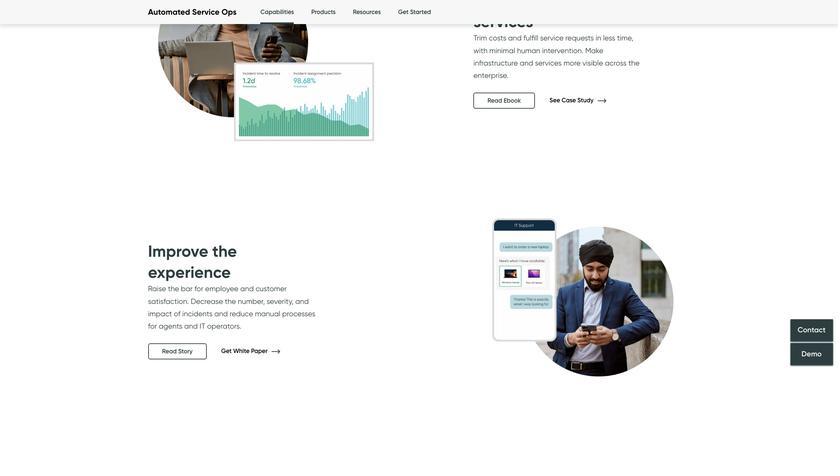 Task type: locate. For each thing, give the bounding box(es) containing it.
get left the white
[[221, 348, 232, 355]]

1 vertical spatial services
[[535, 59, 562, 67]]

read left story
[[162, 348, 177, 355]]

impact
[[148, 310, 172, 318]]

get started link
[[398, 0, 431, 24]]

story
[[178, 348, 193, 355]]

contact link
[[791, 320, 833, 342]]

1 vertical spatial for
[[148, 322, 157, 331]]

get
[[398, 8, 409, 16], [221, 348, 232, 355]]

incidents
[[182, 310, 213, 318]]

and up 'number,'
[[240, 285, 254, 293]]

case
[[562, 97, 576, 104]]

services down intervention.
[[535, 59, 562, 67]]

in
[[596, 34, 602, 42]]

capabilities link
[[261, 0, 294, 26]]

0 horizontal spatial for
[[148, 322, 157, 331]]

time,
[[617, 34, 634, 42]]

service
[[192, 7, 220, 17]]

visible
[[583, 59, 603, 67]]

products link
[[312, 0, 336, 24]]

get left started
[[398, 8, 409, 16]]

get for get started
[[398, 8, 409, 16]]

processes
[[282, 310, 316, 318]]

0 horizontal spatial services
[[474, 11, 533, 31]]

decrease
[[191, 297, 223, 306]]

for right bar
[[195, 285, 203, 293]]

0 vertical spatial for
[[195, 285, 203, 293]]

and left fulfill
[[508, 34, 522, 42]]

number,
[[238, 297, 265, 306]]

employee
[[205, 285, 239, 293]]

ops
[[222, 7, 237, 17]]

1 horizontal spatial read
[[488, 97, 502, 104]]

products
[[312, 8, 336, 16]]

0 horizontal spatial get
[[221, 348, 232, 355]]

services
[[474, 11, 533, 31], [535, 59, 562, 67]]

satisfaction.
[[148, 297, 189, 306]]

intervention.
[[542, 46, 584, 55]]

agents
[[159, 322, 183, 331]]

the inside expand technology services trim costs and fulfill service requests in less time, with minimal human intervention. make infrastructure and services more visible across the enterprise.
[[629, 59, 640, 67]]

service
[[540, 34, 564, 42]]

trim
[[474, 34, 487, 42]]

get started
[[398, 8, 431, 16]]

read story link
[[148, 344, 207, 360]]

expand technology services trim costs and fulfill service requests in less time, with minimal human intervention. make infrastructure and services more visible across the enterprise.
[[474, 0, 640, 80]]

see case study link
[[550, 97, 616, 104]]

with
[[474, 46, 488, 55]]

resources
[[353, 8, 381, 16]]

read inside "link"
[[488, 97, 502, 104]]

read left ebook
[[488, 97, 502, 104]]

1 vertical spatial read
[[162, 348, 177, 355]]

automated
[[148, 7, 190, 17]]

read story
[[162, 348, 193, 355]]

for
[[195, 285, 203, 293], [148, 322, 157, 331]]

demo link
[[791, 343, 833, 365]]

automated service ops
[[148, 7, 237, 17]]

study
[[578, 97, 594, 104]]

1 horizontal spatial services
[[535, 59, 562, 67]]

enterprise.
[[474, 71, 509, 80]]

for down impact
[[148, 322, 157, 331]]

experience
[[148, 262, 231, 282]]

0 vertical spatial read
[[488, 97, 502, 104]]

read ebook
[[488, 97, 521, 104]]

read
[[488, 97, 502, 104], [162, 348, 177, 355]]

1 vertical spatial get
[[221, 348, 232, 355]]

services down the expand
[[474, 11, 533, 31]]

and up operators.
[[214, 310, 228, 318]]

and
[[508, 34, 522, 42], [520, 59, 533, 67], [240, 285, 254, 293], [295, 297, 309, 306], [214, 310, 228, 318], [184, 322, 198, 331]]

0 horizontal spatial read
[[162, 348, 177, 355]]

the
[[629, 59, 640, 67], [212, 241, 237, 262], [168, 285, 179, 293], [225, 297, 236, 306]]

1 horizontal spatial get
[[398, 8, 409, 16]]

0 vertical spatial get
[[398, 8, 409, 16]]

started
[[410, 8, 431, 16]]



Task type: describe. For each thing, give the bounding box(es) containing it.
get white paper
[[221, 348, 269, 355]]

improve
[[148, 241, 208, 262]]

0 vertical spatial services
[[474, 11, 533, 31]]

less
[[603, 34, 616, 42]]

and down human
[[520, 59, 533, 67]]

severity,
[[267, 297, 294, 306]]

read for expand technology services
[[488, 97, 502, 104]]

get white paper link
[[221, 348, 290, 355]]

customer
[[256, 285, 287, 293]]

capabilities
[[261, 8, 294, 16]]

contact
[[798, 326, 826, 335]]

paper
[[251, 348, 268, 355]]

reduce
[[230, 310, 253, 318]]

across
[[605, 59, 627, 67]]

and up 'processes'
[[295, 297, 309, 306]]

see
[[550, 97, 560, 104]]

of
[[174, 310, 181, 318]]

minimal
[[490, 46, 515, 55]]

a single platform connects systems and people image
[[135, 0, 386, 176]]

read ebook link
[[474, 93, 535, 109]]

fulfill
[[524, 34, 539, 42]]

demo
[[802, 350, 822, 359]]

read for improve the experience
[[162, 348, 177, 355]]

expand
[[474, 0, 530, 11]]

and left it at the left of the page
[[184, 322, 198, 331]]

see case study
[[550, 97, 595, 104]]

manual
[[255, 310, 280, 318]]

requests
[[566, 34, 594, 42]]

ebook
[[504, 97, 521, 104]]

make
[[586, 46, 604, 55]]

1 horizontal spatial for
[[195, 285, 203, 293]]

bar
[[181, 285, 193, 293]]

technology
[[534, 0, 618, 11]]

operators.
[[207, 322, 242, 331]]

more
[[564, 59, 581, 67]]

costs
[[489, 34, 507, 42]]

infrastructure
[[474, 59, 518, 67]]

raise
[[148, 285, 166, 293]]

human
[[517, 46, 541, 55]]

it
[[200, 322, 205, 331]]

improve the experience raise the bar for employee and customer satisfaction. decrease the number, severity, and impact of incidents and reduce manual processes for agents and it operators.
[[148, 241, 316, 331]]

white
[[233, 348, 250, 355]]

get for get white paper
[[221, 348, 232, 355]]

resources link
[[353, 0, 381, 24]]



Task type: vqa. For each thing, say whether or not it's contained in the screenshot.
Play Ambient Video element
no



